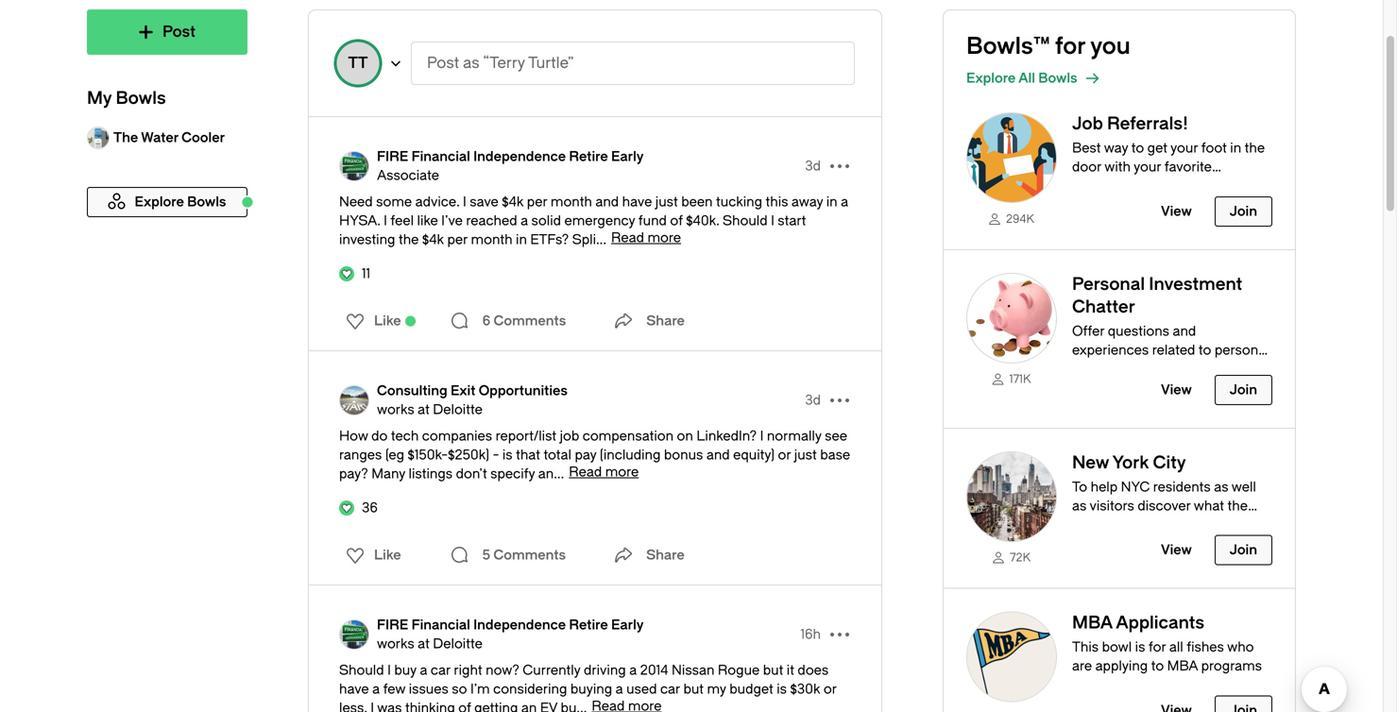 Task type: vqa. For each thing, say whether or not it's contained in the screenshot.
the bottom More actions image
yes



Task type: describe. For each thing, give the bounding box(es) containing it.
5 comments button
[[445, 537, 571, 574]]

early for fire financial independence retire early works at deloitte
[[611, 617, 644, 633]]

3d link for how do tech companies report/list job compensation on linkedin? i normally see ranges (eg $150k-$250k) - is that total pay (including bonus and equity) or just base pay? many listings don't specify an
[[805, 391, 821, 410]]

solid
[[531, 213, 561, 229]]

works inside the fire financial independence retire early works at deloitte
[[377, 636, 414, 652]]

nissan
[[672, 663, 715, 678]]

294k link
[[966, 211, 1057, 226]]

feel
[[391, 213, 414, 229]]

share button for 5 comments
[[608, 537, 685, 574]]

0 horizontal spatial month
[[471, 232, 512, 247]]

cooler
[[182, 130, 225, 145]]

exit
[[451, 383, 476, 399]]

questions
[[1108, 323, 1169, 339]]

personal
[[1072, 274, 1145, 294]]

3d for need some advice. i save $4k per month and have just been tucking this away in a hysa. i feel like i've reached a solid emergency fund of $40k. should i start investing the $4k per month in etfs? spli
[[805, 158, 821, 174]]

i left buy
[[387, 663, 391, 678]]

6
[[482, 313, 490, 329]]

less.
[[339, 700, 367, 712]]

read more button for consulting exit opportunities works at deloitte
[[569, 464, 639, 480]]

1 vertical spatial bowls
[[116, 88, 166, 108]]

6 comments button
[[445, 302, 571, 340]]

need some advice. i save $4k per month and have just been tucking this away in a hysa. i feel like i've reached a solid emergency fund of $40k. should i start investing the $4k per month in etfs? spli
[[339, 194, 848, 247]]

4 image for bowl image from the top
[[966, 612, 1057, 702]]

fire for fire financial independence retire early works at deloitte
[[377, 617, 408, 633]]

advice.
[[415, 194, 460, 210]]

well
[[1232, 479, 1256, 495]]

read more for fire financial independence retire early associate
[[611, 230, 681, 246]]

1 rections list menu from the top
[[334, 306, 407, 336]]

the water cooler
[[113, 130, 225, 145]]

share button for 6 comments
[[609, 302, 685, 340]]

share for 6 comments
[[646, 313, 685, 329]]

or inside should i buy a car right now? currently driving a 2014 nissan rogue but it does have a few issues so i'm considering buying a used car but my budget is $30k or less. i was thinking of getting an ev bu
[[824, 682, 837, 697]]

job
[[1072, 114, 1103, 134]]

save
[[470, 194, 499, 210]]

read for consulting exit opportunities works at deloitte
[[569, 464, 602, 480]]

a up 'used' on the left of the page
[[629, 663, 637, 678]]

i left 'was'
[[371, 700, 374, 712]]

should i buy a car right now? currently driving a 2014 nissan rogue but it does have a few issues so i'm considering buying a used car but my budget is $30k or less. i was thinking of getting an ev bu
[[339, 663, 837, 712]]

investments
[[1149, 361, 1226, 377]]

post as "terry turtle" button
[[411, 42, 855, 85]]

3d for how do tech companies report/list job compensation on linkedin? i normally see ranges (eg $150k-$250k) - is that total pay (including bonus and equity) or just base pay? many listings don't specify an
[[805, 392, 821, 408]]

do
[[371, 428, 388, 444]]

16h link
[[800, 625, 821, 644]]

-
[[493, 447, 499, 463]]

just inside the need some advice. i save $4k per month and have just been tucking this away in a hysa. i feel like i've reached a solid emergency fund of $40k. should i start investing the $4k per month in etfs? spli
[[655, 194, 678, 210]]

t t
[[348, 54, 368, 72]]

image for bowl image for new york city
[[966, 451, 1057, 542]]

more actions image for 16h
[[825, 620, 855, 650]]

should inside should i buy a car right now? currently driving a 2014 nissan rogue but it does have a few issues so i'm considering buying a used car but my budget is $30k or less. i was thinking of getting an ev bu
[[339, 663, 384, 678]]

works inside consulting exit opportunities works at deloitte
[[377, 402, 414, 418]]

and up related at the right of the page
[[1173, 323, 1196, 339]]

mba applicants this bowl is for all fishes who are applying to mba programs
[[1072, 613, 1262, 674]]

to inside personal investment chatter offer questions and experiences related to personal finance and investments
[[1199, 342, 1211, 358]]

been
[[681, 194, 713, 210]]

fund
[[638, 213, 667, 229]]

investment
[[1149, 274, 1242, 294]]

16h
[[800, 627, 821, 642]]

fishes
[[1187, 640, 1224, 655]]

and inside the need some advice. i save $4k per month and have just been tucking this away in a hysa. i feel like i've reached a solid emergency fund of $40k. should i start investing the $4k per month in etfs? spli
[[595, 194, 619, 210]]

pay
[[575, 447, 596, 463]]

investing
[[339, 232, 395, 247]]

the inside new york city to help nyc residents as well as visitors discover what the world's most popular city has to offer!
[[1227, 498, 1248, 514]]

personal investment chatter offer questions and experiences related to personal finance and investments
[[1072, 274, 1269, 377]]

the inside the need some advice. i save $4k per month and have just been tucking this away in a hysa. i feel like i've reached a solid emergency fund of $40k. should i start investing the $4k per month in etfs? spli
[[399, 232, 419, 247]]

consulting exit opportunities works at deloitte
[[377, 383, 568, 418]]

independence for per
[[473, 149, 566, 164]]

hysa.
[[339, 213, 380, 229]]

associate
[[377, 168, 439, 183]]

new
[[1072, 453, 1109, 473]]

programs
[[1201, 658, 1262, 674]]

of inside should i buy a car right now? currently driving a 2014 nissan rogue but it does have a few issues so i'm considering buying a used car but my budget is $30k or less. i was thinking of getting an ev bu
[[458, 700, 471, 712]]

171k link
[[966, 371, 1057, 387]]

experiences
[[1072, 342, 1149, 358]]

applicants
[[1116, 613, 1204, 633]]

all
[[1169, 640, 1183, 655]]

0 vertical spatial per
[[527, 194, 547, 210]]

$150k-
[[408, 447, 448, 463]]

retire for and
[[569, 149, 608, 164]]

bowl
[[1102, 640, 1132, 655]]

was
[[377, 700, 402, 712]]

financial for works at
[[411, 617, 470, 633]]

has
[[1232, 517, 1254, 533]]

see
[[825, 428, 847, 444]]

have inside the need some advice. i save $4k per month and have just been tucking this away in a hysa. i feel like i've reached a solid emergency fund of $40k. should i start investing the $4k per month in etfs? spli
[[622, 194, 652, 210]]

compensation
[[583, 428, 674, 444]]

1 horizontal spatial month
[[551, 194, 592, 210]]

this
[[766, 194, 788, 210]]

report/list
[[496, 428, 557, 444]]

5
[[482, 547, 490, 563]]

... for compensation
[[554, 466, 564, 482]]

i've
[[441, 213, 463, 229]]

world's
[[1072, 517, 1117, 533]]

1 horizontal spatial car
[[660, 682, 680, 697]]

buying
[[570, 682, 612, 697]]

for inside mba applicants this bowl is for all fishes who are applying to mba programs
[[1149, 640, 1166, 655]]

reached
[[466, 213, 517, 229]]

new york city to help nyc residents as well as visitors discover what the world's most popular city has to offer!
[[1072, 453, 1270, 551]]

it
[[787, 663, 794, 678]]

pay?
[[339, 466, 368, 482]]

normally
[[767, 428, 821, 444]]

5 comments
[[482, 547, 566, 563]]

fire for fire financial independence retire early associate
[[377, 149, 408, 164]]

more actions image for 3d
[[825, 151, 855, 181]]

$30k
[[790, 682, 820, 697]]

to
[[1072, 479, 1087, 495]]

does
[[798, 663, 829, 678]]

my
[[707, 682, 726, 697]]

1 horizontal spatial in
[[826, 194, 838, 210]]

i'm
[[470, 682, 490, 697]]

bonus
[[664, 447, 703, 463]]

chatter
[[1072, 297, 1135, 317]]

finance
[[1072, 361, 1119, 377]]

0 horizontal spatial car
[[431, 663, 451, 678]]

like for second rections list menu
[[374, 547, 401, 563]]

11
[[362, 266, 370, 281]]

help
[[1091, 479, 1118, 495]]

an inside should i buy a car right now? currently driving a 2014 nissan rogue but it does have a few issues so i'm considering buying a used car but my budget is $30k or less. i was thinking of getting an ev bu
[[521, 700, 537, 712]]

emergency
[[564, 213, 635, 229]]

... for per
[[596, 232, 606, 247]]

consulting
[[377, 383, 447, 399]]

0 vertical spatial mba
[[1072, 613, 1112, 633]]

explore all bowls
[[966, 70, 1077, 86]]

0 horizontal spatial in
[[516, 232, 527, 247]]

a left few
[[372, 682, 380, 697]]

ranges
[[339, 447, 382, 463]]

referrals!
[[1107, 114, 1188, 134]]

water
[[141, 130, 178, 145]]



Task type: locate. For each thing, give the bounding box(es) containing it.
of down so
[[458, 700, 471, 712]]

companies
[[422, 428, 492, 444]]

2 independence from the top
[[473, 617, 566, 633]]

more down (including
[[605, 464, 639, 480]]

3d link for need some advice. i save $4k per month and have just been tucking this away in a hysa. i feel like i've reached a solid emergency fund of $40k. should i start investing the $4k per month in etfs? spli
[[805, 157, 821, 176]]

1 horizontal spatial but
[[763, 663, 783, 678]]

1 vertical spatial just
[[794, 447, 817, 463]]

financial
[[411, 149, 470, 164], [411, 617, 470, 633]]

month
[[551, 194, 592, 210], [471, 232, 512, 247]]

of inside the need some advice. i save $4k per month and have just been tucking this away in a hysa. i feel like i've reached a solid emergency fund of $40k. should i start investing the $4k per month in etfs? spli
[[670, 213, 683, 229]]

the
[[399, 232, 419, 247], [1227, 498, 1248, 514]]

1 share button from the top
[[609, 302, 685, 340]]

independence up associate button
[[473, 149, 566, 164]]

2 fire financial independence retire early link from the top
[[377, 616, 644, 635]]

1 horizontal spatial is
[[777, 682, 787, 697]]

how
[[339, 428, 368, 444]]

1 fire financial independence retire early link from the top
[[377, 147, 644, 166]]

i inside how do tech companies report/list job compensation on linkedin? i normally see ranges (eg $150k-$250k) - is that total pay (including bonus and equity) or just base pay? many listings don't specify an
[[760, 428, 764, 444]]

i
[[463, 194, 466, 210], [384, 213, 387, 229], [771, 213, 774, 229], [760, 428, 764, 444], [387, 663, 391, 678], [371, 700, 374, 712]]

1 horizontal spatial or
[[824, 682, 837, 697]]

0 vertical spatial an
[[538, 466, 554, 482]]

0 vertical spatial independence
[[473, 149, 566, 164]]

base
[[820, 447, 850, 463]]

equity)
[[733, 447, 775, 463]]

image for bowl image for personal investment chatter
[[966, 273, 1057, 363]]

image for bowl image left are
[[966, 612, 1057, 702]]

many
[[371, 466, 405, 482]]

the up has
[[1227, 498, 1248, 514]]

read down pay
[[569, 464, 602, 480]]

image for post author image for fire financial independence retire early associate
[[339, 151, 369, 181]]

0 horizontal spatial ...
[[554, 466, 564, 482]]

read more for consulting exit opportunities works at deloitte
[[569, 464, 639, 480]]

rections list menu down 36
[[334, 540, 407, 571]]

fire up associate
[[377, 149, 408, 164]]

deloitte up right on the left of the page
[[433, 636, 483, 652]]

image for bowl image
[[966, 112, 1057, 203], [966, 273, 1057, 363], [966, 451, 1057, 542], [966, 612, 1057, 702]]

as right post
[[463, 54, 480, 72]]

0 vertical spatial have
[[622, 194, 652, 210]]

early for fire financial independence retire early associate
[[611, 149, 644, 164]]

0 vertical spatial just
[[655, 194, 678, 210]]

1 horizontal spatial ...
[[596, 232, 606, 247]]

1 vertical spatial should
[[339, 663, 384, 678]]

image for bowl image for job referrals!
[[966, 112, 1057, 203]]

is inside mba applicants this bowl is for all fishes who are applying to mba programs
[[1135, 640, 1145, 655]]

like up the consulting
[[374, 313, 401, 329]]

comments for 5 comments
[[493, 547, 566, 563]]

image for post author image up less.
[[339, 620, 369, 650]]

image for bowl image up '72k' link
[[966, 451, 1057, 542]]

works up buy
[[377, 636, 414, 652]]

1 vertical spatial read more button
[[569, 464, 639, 480]]

have up fund
[[622, 194, 652, 210]]

early up driving
[[611, 617, 644, 633]]

36
[[362, 500, 378, 516]]

like for 1st rections list menu from the top
[[374, 313, 401, 329]]

1 vertical spatial mba
[[1167, 658, 1198, 674]]

financial up right on the left of the page
[[411, 617, 470, 633]]

0 horizontal spatial but
[[683, 682, 704, 697]]

1 vertical spatial share button
[[608, 537, 685, 574]]

rections list menu down 11
[[334, 306, 407, 336]]

read more button down pay
[[569, 464, 639, 480]]

fire financial independence retire early link up the now?
[[377, 616, 644, 635]]

share for 5 comments
[[646, 547, 685, 563]]

0 vertical spatial should
[[723, 213, 768, 229]]

city
[[1207, 517, 1228, 533]]

read more down fund
[[611, 230, 681, 246]]

0 vertical spatial 3d link
[[805, 157, 821, 176]]

now?
[[486, 663, 519, 678]]

2 works from the top
[[377, 636, 414, 652]]

2 share button from the top
[[608, 537, 685, 574]]

to
[[1199, 342, 1211, 358], [1258, 517, 1270, 533], [1151, 658, 1164, 674]]

early
[[611, 149, 644, 164], [611, 617, 644, 633]]

read more button
[[611, 230, 681, 246], [569, 464, 639, 480]]

1 vertical spatial early
[[611, 617, 644, 633]]

more actions image
[[825, 151, 855, 181], [825, 620, 855, 650]]

0 vertical spatial but
[[763, 663, 783, 678]]

financial up associate
[[411, 149, 470, 164]]

the water cooler link
[[87, 119, 247, 157]]

1 horizontal spatial more
[[647, 230, 681, 246]]

retire inside the fire financial independence retire early works at deloitte
[[569, 617, 608, 633]]

0 vertical spatial in
[[826, 194, 838, 210]]

comments for 6 comments
[[494, 313, 566, 329]]

i left start
[[771, 213, 774, 229]]

comments right 5
[[493, 547, 566, 563]]

read
[[611, 230, 644, 246], [569, 464, 602, 480]]

0 horizontal spatial for
[[1055, 33, 1085, 60]]

more for linkedin?
[[605, 464, 639, 480]]

1 horizontal spatial for
[[1149, 640, 1166, 655]]

financial for associate
[[411, 149, 470, 164]]

the down the feel
[[399, 232, 419, 247]]

independence up the now?
[[473, 617, 566, 633]]

bowls™ for you
[[966, 33, 1130, 60]]

1 t from the left
[[348, 54, 358, 72]]

1 vertical spatial financial
[[411, 617, 470, 633]]

1 vertical spatial car
[[660, 682, 680, 697]]

used
[[626, 682, 657, 697]]

or right $30k
[[824, 682, 837, 697]]

1 3d from the top
[[805, 158, 821, 174]]

city
[[1153, 453, 1186, 473]]

1 financial from the top
[[411, 149, 470, 164]]

job referrals!
[[1072, 114, 1188, 134]]

1 3d link from the top
[[805, 157, 821, 176]]

2 comments from the top
[[493, 547, 566, 563]]

2 image for post author image from the top
[[339, 385, 369, 416]]

month up solid
[[551, 194, 592, 210]]

deloitte inside consulting exit opportunities works at deloitte
[[433, 402, 483, 418]]

1 horizontal spatial should
[[723, 213, 768, 229]]

1 vertical spatial ...
[[554, 466, 564, 482]]

0 horizontal spatial $4k
[[422, 232, 444, 247]]

3d link left more actions icon
[[805, 391, 821, 410]]

1 image for post author image from the top
[[339, 151, 369, 181]]

1 horizontal spatial as
[[1072, 498, 1087, 514]]

offer!
[[1072, 536, 1106, 551]]

fire financial independence retire early link for per
[[377, 147, 644, 166]]

2 horizontal spatial as
[[1214, 479, 1228, 495]]

should
[[723, 213, 768, 229], [339, 663, 384, 678]]

at inside consulting exit opportunities works at deloitte
[[418, 402, 430, 418]]

don't
[[456, 466, 487, 482]]

but left it
[[763, 663, 783, 678]]

1 vertical spatial independence
[[473, 617, 566, 633]]

1 horizontal spatial read
[[611, 230, 644, 246]]

just inside how do tech companies report/list job compensation on linkedin? i normally see ranges (eg $150k-$250k) - is that total pay (including bonus and equity) or just base pay? many listings don't specify an
[[794, 447, 817, 463]]

0 vertical spatial fire financial independence retire early link
[[377, 147, 644, 166]]

1 vertical spatial $4k
[[422, 232, 444, 247]]

i left save
[[463, 194, 466, 210]]

0 vertical spatial bowls
[[1038, 70, 1077, 86]]

read more button down fund
[[611, 230, 681, 246]]

popular
[[1156, 517, 1203, 533]]

(including
[[600, 447, 661, 463]]

and inside how do tech companies report/list job compensation on linkedin? i normally see ranges (eg $150k-$250k) - is that total pay (including bonus and equity) or just base pay? many listings don't specify an
[[706, 447, 730, 463]]

0 vertical spatial more actions image
[[825, 151, 855, 181]]

read down fund
[[611, 230, 644, 246]]

related
[[1152, 342, 1195, 358]]

image for post author image for consulting exit opportunities works at deloitte
[[339, 385, 369, 416]]

should up less.
[[339, 663, 384, 678]]

of right fund
[[670, 213, 683, 229]]

my
[[87, 88, 112, 108]]

who
[[1227, 640, 1254, 655]]

1 like from the top
[[374, 313, 401, 329]]

as down to
[[1072, 498, 1087, 514]]

is
[[502, 447, 513, 463], [1135, 640, 1145, 655], [777, 682, 787, 697]]

1 vertical spatial month
[[471, 232, 512, 247]]

2 vertical spatial image for post author image
[[339, 620, 369, 650]]

2 retire from the top
[[569, 617, 608, 633]]

an inside how do tech companies report/list job compensation on linkedin? i normally see ranges (eg $150k-$250k) - is that total pay (including bonus and equity) or just base pay? many listings don't specify an
[[538, 466, 554, 482]]

1 vertical spatial of
[[458, 700, 471, 712]]

like
[[417, 213, 438, 229]]

0 horizontal spatial more
[[605, 464, 639, 480]]

spli
[[572, 232, 596, 247]]

to inside new york city to help nyc residents as well as visitors discover what the world's most popular city has to offer!
[[1258, 517, 1270, 533]]

$4k down associate button
[[502, 194, 524, 210]]

york
[[1112, 453, 1149, 473]]

0 vertical spatial image for post author image
[[339, 151, 369, 181]]

0 vertical spatial retire
[[569, 149, 608, 164]]

1 more actions image from the top
[[825, 151, 855, 181]]

1 vertical spatial at
[[418, 636, 430, 652]]

0 vertical spatial month
[[551, 194, 592, 210]]

0 vertical spatial as
[[463, 54, 480, 72]]

2014
[[640, 663, 668, 678]]

i up equity)
[[760, 428, 764, 444]]

1 fire from the top
[[377, 149, 408, 164]]

1 image for bowl image from the top
[[966, 112, 1057, 203]]

more for and
[[647, 230, 681, 246]]

car up issues on the bottom left
[[431, 663, 451, 678]]

financial inside fire financial independence retire early associate
[[411, 149, 470, 164]]

1 horizontal spatial to
[[1199, 342, 1211, 358]]

2 t from the left
[[358, 54, 368, 72]]

to up investments
[[1199, 342, 1211, 358]]

3d link up away
[[805, 157, 821, 176]]

early inside the fire financial independence retire early works at deloitte
[[611, 617, 644, 633]]

like down 36
[[374, 547, 401, 563]]

start
[[778, 213, 806, 229]]

0 vertical spatial ...
[[596, 232, 606, 247]]

0 vertical spatial read more button
[[611, 230, 681, 246]]

tucking
[[716, 194, 762, 210]]

more actions image
[[825, 385, 855, 416]]

all
[[1018, 70, 1035, 86]]

1 comments from the top
[[494, 313, 566, 329]]

1 horizontal spatial of
[[670, 213, 683, 229]]

retire for driving
[[569, 617, 608, 633]]

2 image for bowl image from the top
[[966, 273, 1057, 363]]

and
[[595, 194, 619, 210], [1173, 323, 1196, 339], [1122, 361, 1146, 377], [706, 447, 730, 463]]

have up less.
[[339, 682, 369, 697]]

an down considering
[[521, 700, 537, 712]]

read more down pay
[[569, 464, 639, 480]]

1 horizontal spatial the
[[1227, 498, 1248, 514]]

... down the total
[[554, 466, 564, 482]]

share
[[646, 313, 685, 329], [646, 547, 685, 563]]

month down reached
[[471, 232, 512, 247]]

2 fire from the top
[[377, 617, 408, 633]]

0 vertical spatial for
[[1055, 33, 1085, 60]]

image for post author image for fire financial independence retire early works at deloitte
[[339, 620, 369, 650]]

$40k.
[[686, 213, 719, 229]]

0 vertical spatial is
[[502, 447, 513, 463]]

independence for now?
[[473, 617, 566, 633]]

have inside should i buy a car right now? currently driving a 2014 nissan rogue but it does have a few issues so i'm considering buying a used car but my budget is $30k or less. i was thinking of getting an ev bu
[[339, 682, 369, 697]]

0 vertical spatial read more
[[611, 230, 681, 246]]

1 early from the top
[[611, 149, 644, 164]]

bowls right all
[[1038, 70, 1077, 86]]

1 retire from the top
[[569, 149, 608, 164]]

my bowls
[[87, 88, 166, 108]]

2 early from the top
[[611, 617, 644, 633]]

1 horizontal spatial just
[[794, 447, 817, 463]]

for left all
[[1149, 640, 1166, 655]]

0 vertical spatial comments
[[494, 313, 566, 329]]

are
[[1072, 658, 1092, 674]]

"terry
[[483, 54, 525, 72]]

0 vertical spatial read
[[611, 230, 644, 246]]

1 vertical spatial fire
[[377, 617, 408, 633]]

1 share from the top
[[646, 313, 685, 329]]

fire financial independence retire early link for now?
[[377, 616, 644, 635]]

3d up away
[[805, 158, 821, 174]]

opportunities
[[479, 383, 568, 399]]

per up solid
[[527, 194, 547, 210]]

1 vertical spatial 3d link
[[805, 391, 821, 410]]

retire up driving
[[569, 617, 608, 633]]

0 vertical spatial share
[[646, 313, 685, 329]]

2 at from the top
[[418, 636, 430, 652]]

1 vertical spatial have
[[339, 682, 369, 697]]

0 horizontal spatial bowls
[[116, 88, 166, 108]]

2 rections list menu from the top
[[334, 540, 407, 571]]

1 horizontal spatial mba
[[1167, 658, 1198, 674]]

0 horizontal spatial mba
[[1072, 613, 1112, 633]]

for
[[1055, 33, 1085, 60], [1149, 640, 1166, 655]]

as up "what"
[[1214, 479, 1228, 495]]

2 share from the top
[[646, 547, 685, 563]]

1 vertical spatial as
[[1214, 479, 1228, 495]]

at up issues on the bottom left
[[418, 636, 430, 652]]

or inside how do tech companies report/list job compensation on linkedin? i normally see ranges (eg $150k-$250k) - is that total pay (including bonus and equity) or just base pay? many listings don't specify an
[[778, 447, 791, 463]]

1 vertical spatial to
[[1258, 517, 1270, 533]]

image for post author image up how
[[339, 385, 369, 416]]

at inside the fire financial independence retire early works at deloitte
[[418, 636, 430, 652]]

1 works from the top
[[377, 402, 414, 418]]

fire financial independence retire early link up save
[[377, 147, 644, 166]]

0 vertical spatial deloitte
[[433, 402, 483, 418]]

2 3d from the top
[[805, 392, 821, 408]]

0 vertical spatial to
[[1199, 342, 1211, 358]]

1 vertical spatial image for post author image
[[339, 385, 369, 416]]

a left 'used' on the left of the page
[[616, 682, 623, 697]]

0 horizontal spatial of
[[458, 700, 471, 712]]

0 horizontal spatial have
[[339, 682, 369, 697]]

driving
[[584, 663, 626, 678]]

an
[[538, 466, 554, 482], [521, 700, 537, 712]]

how do tech companies report/list job compensation on linkedin? i normally see ranges (eg $150k-$250k) - is that total pay (including bonus and equity) or just base pay? many listings don't specify an
[[339, 428, 850, 482]]

comments right 6
[[494, 313, 566, 329]]

bowls™
[[966, 33, 1050, 60]]

0 horizontal spatial per
[[447, 232, 468, 247]]

and down linkedin? at the bottom
[[706, 447, 730, 463]]

personal
[[1215, 342, 1269, 358]]

1 vertical spatial an
[[521, 700, 537, 712]]

like
[[374, 313, 401, 329], [374, 547, 401, 563]]

rections list menu
[[334, 306, 407, 336], [334, 540, 407, 571]]

for left you
[[1055, 33, 1085, 60]]

car down 2014
[[660, 682, 680, 697]]

retire up the need some advice. i save $4k per month and have just been tucking this away in a hysa. i feel like i've reached a solid emergency fund of $40k. should i start investing the $4k per month in etfs? spli
[[569, 149, 608, 164]]

read for fire financial independence retire early associate
[[611, 230, 644, 246]]

0 vertical spatial $4k
[[502, 194, 524, 210]]

offer
[[1072, 323, 1105, 339]]

0 horizontal spatial the
[[399, 232, 419, 247]]

in right away
[[826, 194, 838, 210]]

0 vertical spatial or
[[778, 447, 791, 463]]

retire inside fire financial independence retire early associate
[[569, 149, 608, 164]]

0 vertical spatial of
[[670, 213, 683, 229]]

1 vertical spatial 3d
[[805, 392, 821, 408]]

per
[[527, 194, 547, 210], [447, 232, 468, 247]]

a right away
[[841, 194, 848, 210]]

1 vertical spatial fire financial independence retire early link
[[377, 616, 644, 635]]

... down emergency
[[596, 232, 606, 247]]

to inside mba applicants this bowl is for all fishes who are applying to mba programs
[[1151, 658, 1164, 674]]

independence inside the fire financial independence retire early works at deloitte
[[473, 617, 566, 633]]

read more button for fire financial independence retire early associate
[[611, 230, 681, 246]]

0 vertical spatial 3d
[[805, 158, 821, 174]]

bowls right 'my'
[[116, 88, 166, 108]]

2 financial from the top
[[411, 617, 470, 633]]

0 vertical spatial fire
[[377, 149, 408, 164]]

3 image for post author image from the top
[[339, 620, 369, 650]]

0 horizontal spatial read
[[569, 464, 602, 480]]

is right -
[[502, 447, 513, 463]]

ev
[[540, 700, 557, 712]]

0 vertical spatial works
[[377, 402, 414, 418]]

tech
[[391, 428, 419, 444]]

and up emergency
[[595, 194, 619, 210]]

is right bowl
[[1135, 640, 1145, 655]]

this
[[1072, 640, 1099, 655]]

2 horizontal spatial to
[[1258, 517, 1270, 533]]

in left etfs?
[[516, 232, 527, 247]]

just up fund
[[655, 194, 678, 210]]

1 at from the top
[[418, 402, 430, 418]]

is inside how do tech companies report/list job compensation on linkedin? i normally see ranges (eg $150k-$250k) - is that total pay (including bonus and equity) or just base pay? many listings don't specify an
[[502, 447, 513, 463]]

image for post author image up need
[[339, 151, 369, 181]]

2 deloitte from the top
[[433, 636, 483, 652]]

3d left more actions icon
[[805, 392, 821, 408]]

an down the total
[[538, 466, 554, 482]]

1 vertical spatial is
[[1135, 640, 1145, 655]]

0 horizontal spatial should
[[339, 663, 384, 678]]

a
[[841, 194, 848, 210], [521, 213, 528, 229], [420, 663, 427, 678], [629, 663, 637, 678], [372, 682, 380, 697], [616, 682, 623, 697]]

but down the nissan
[[683, 682, 704, 697]]

2 more actions image from the top
[[825, 620, 855, 650]]

image for bowl image up the 294k link
[[966, 112, 1057, 203]]

and down experiences
[[1122, 361, 1146, 377]]

applying
[[1095, 658, 1148, 674]]

issues
[[409, 682, 449, 697]]

some
[[376, 194, 412, 210]]

i left the feel
[[384, 213, 387, 229]]

fire inside the fire financial independence retire early works at deloitte
[[377, 617, 408, 633]]

early inside fire financial independence retire early associate
[[611, 149, 644, 164]]

should down tucking
[[723, 213, 768, 229]]

you
[[1090, 33, 1130, 60]]

1 horizontal spatial an
[[538, 466, 554, 482]]

specify
[[490, 466, 535, 482]]

fire financial independence retire early link
[[377, 147, 644, 166], [377, 616, 644, 635]]

more down fund
[[647, 230, 681, 246]]

just down normally
[[794, 447, 817, 463]]

fire financial independence retire early associate
[[377, 149, 644, 183]]

early up fund
[[611, 149, 644, 164]]

1 horizontal spatial per
[[527, 194, 547, 210]]

1 independence from the top
[[473, 149, 566, 164]]

1 vertical spatial more
[[605, 464, 639, 480]]

3d link
[[805, 157, 821, 176], [805, 391, 821, 410]]

what
[[1194, 498, 1224, 514]]

0 horizontal spatial to
[[1151, 658, 1164, 674]]

1 deloitte from the top
[[433, 402, 483, 418]]

a right buy
[[420, 663, 427, 678]]

fire
[[377, 149, 408, 164], [377, 617, 408, 633]]

0 horizontal spatial or
[[778, 447, 791, 463]]

fire inside fire financial independence retire early associate
[[377, 149, 408, 164]]

2 like from the top
[[374, 547, 401, 563]]

thinking
[[405, 700, 455, 712]]

financial inside the fire financial independence retire early works at deloitte
[[411, 617, 470, 633]]

should inside the need some advice. i save $4k per month and have just been tucking this away in a hysa. i feel like i've reached a solid emergency fund of $40k. should i start investing the $4k per month in etfs? spli
[[723, 213, 768, 229]]

have
[[622, 194, 652, 210], [339, 682, 369, 697]]

image for post author image
[[339, 151, 369, 181], [339, 385, 369, 416], [339, 620, 369, 650]]

image for bowl image up 171k link
[[966, 273, 1057, 363]]

fire up buy
[[377, 617, 408, 633]]

1 vertical spatial per
[[447, 232, 468, 247]]

mba
[[1072, 613, 1112, 633], [1167, 658, 1198, 674]]

is down it
[[777, 682, 787, 697]]

share button
[[609, 302, 685, 340], [608, 537, 685, 574]]

a left solid
[[521, 213, 528, 229]]

is inside should i buy a car right now? currently driving a 2014 nissan rogue but it does have a few issues so i'm considering buying a used car but my budget is $30k or less. i was thinking of getting an ev bu
[[777, 682, 787, 697]]

explore
[[966, 70, 1016, 86]]

works down the consulting
[[377, 402, 414, 418]]

per down i've
[[447, 232, 468, 247]]

1 vertical spatial read
[[569, 464, 602, 480]]

3 image for bowl image from the top
[[966, 451, 1057, 542]]

$4k down like
[[422, 232, 444, 247]]

explore all bowls link
[[966, 67, 1295, 90]]

total
[[544, 447, 571, 463]]

2 vertical spatial as
[[1072, 498, 1087, 514]]

to right has
[[1258, 517, 1270, 533]]

0 vertical spatial rections list menu
[[334, 306, 407, 336]]

visitors
[[1090, 498, 1134, 514]]

2 3d link from the top
[[805, 391, 821, 410]]

the
[[113, 130, 138, 145]]

as inside post as "terry turtle" button
[[463, 54, 480, 72]]

away
[[791, 194, 823, 210]]

deloitte down exit
[[433, 402, 483, 418]]

1 vertical spatial deloitte
[[433, 636, 483, 652]]

mba down all
[[1167, 658, 1198, 674]]

independence inside fire financial independence retire early associate
[[473, 149, 566, 164]]

0 vertical spatial the
[[399, 232, 419, 247]]

or down normally
[[778, 447, 791, 463]]

mba up this
[[1072, 613, 1112, 633]]

deloitte inside the fire financial independence retire early works at deloitte
[[433, 636, 483, 652]]



